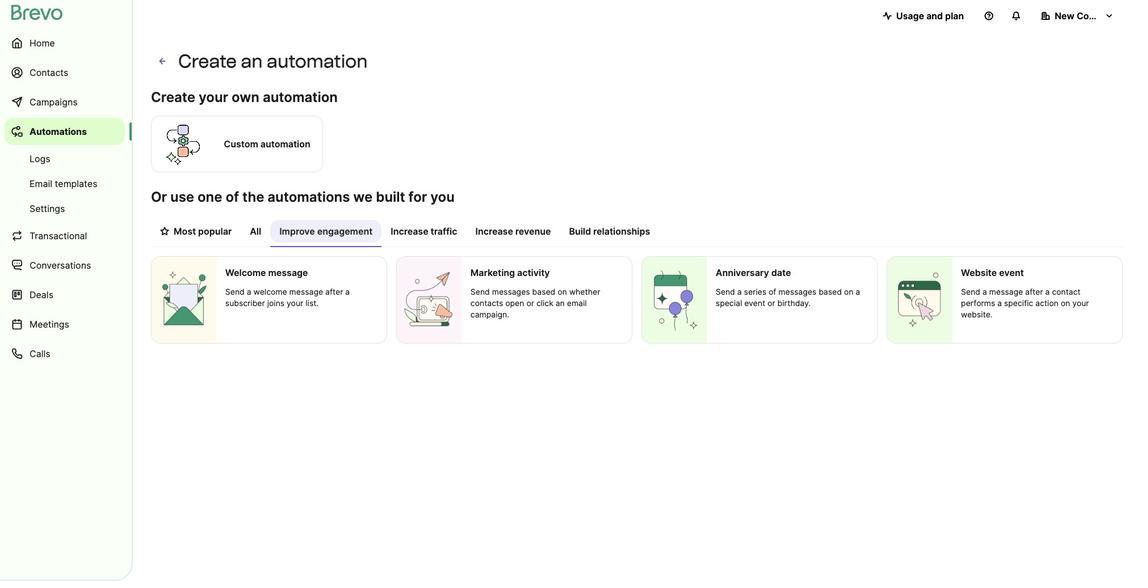 Task type: describe. For each thing, give the bounding box(es) containing it.
date
[[771, 267, 791, 279]]

improve engagement
[[279, 226, 373, 237]]

calls link
[[5, 341, 125, 368]]

automations link
[[5, 118, 125, 145]]

meetings
[[30, 319, 69, 330]]

or use one of the automations we built for you
[[151, 189, 455, 206]]

your inside the send a welcome message after a subscriber joins your list.
[[287, 299, 303, 308]]

0 vertical spatial automation
[[267, 51, 368, 72]]

and
[[926, 10, 943, 22]]

deals link
[[5, 282, 125, 309]]

messages inside the send messages based on whether contacts open or click an email campaign.
[[492, 287, 530, 297]]

welcome
[[254, 287, 287, 297]]

birthday.
[[777, 299, 811, 308]]

new company
[[1055, 10, 1119, 22]]

new
[[1055, 10, 1075, 22]]

message up the send a welcome message after a subscriber joins your list.
[[268, 267, 308, 279]]

logs link
[[5, 148, 125, 170]]

or
[[151, 189, 167, 206]]

marketing activity
[[471, 267, 550, 279]]

event inside send a series of messages based on a special event or birthday.
[[744, 299, 765, 308]]

send a message after a contact performs a specific action on your website.
[[961, 287, 1089, 320]]

you
[[430, 189, 455, 206]]

for
[[409, 189, 427, 206]]

transactional
[[30, 230, 87, 242]]

automation inside button
[[260, 139, 310, 150]]

welcome message
[[225, 267, 308, 279]]

0 horizontal spatial your
[[199, 89, 228, 106]]

joins
[[267, 299, 285, 308]]

campaigns link
[[5, 89, 125, 116]]

logs
[[30, 153, 50, 165]]

one
[[198, 189, 222, 206]]

send for welcome message
[[225, 287, 245, 297]]

marketing
[[471, 267, 515, 279]]

send messages based on whether contacts open or click an email campaign.
[[471, 287, 600, 320]]

website
[[961, 267, 997, 279]]

revenue
[[515, 226, 551, 237]]

after inside send a message after a contact performs a specific action on your website.
[[1025, 287, 1043, 297]]

anniversary
[[716, 267, 769, 279]]

all
[[250, 226, 261, 237]]

email templates
[[30, 178, 97, 190]]

click
[[536, 299, 553, 308]]

based inside the send messages based on whether contacts open or click an email campaign.
[[532, 287, 555, 297]]

automations
[[268, 189, 350, 206]]

list.
[[306, 299, 319, 308]]

based inside send a series of messages based on a special event or birthday.
[[819, 287, 842, 297]]

custom automation button
[[151, 114, 323, 174]]

meetings link
[[5, 311, 125, 338]]

message inside send a message after a contact performs a specific action on your website.
[[989, 287, 1023, 297]]

send for anniversary date
[[716, 287, 735, 297]]

automations
[[30, 126, 87, 137]]

build relationships link
[[560, 220, 659, 246]]

send a series of messages based on a special event or birthday.
[[716, 287, 860, 308]]

home
[[30, 37, 55, 49]]

calls
[[30, 349, 50, 360]]

popular
[[198, 226, 232, 237]]

increase for increase traffic
[[391, 226, 428, 237]]

increase traffic
[[391, 226, 457, 237]]

subscriber
[[225, 299, 265, 308]]

transactional link
[[5, 223, 125, 250]]

0 horizontal spatial an
[[241, 51, 263, 72]]

most popular
[[174, 226, 232, 237]]

build relationships
[[569, 226, 650, 237]]

conversations
[[30, 260, 91, 271]]

increase traffic link
[[382, 220, 466, 246]]

traffic
[[431, 226, 457, 237]]

templates
[[55, 178, 97, 190]]

performs
[[961, 299, 995, 308]]

send for website event
[[961, 287, 980, 297]]

the
[[242, 189, 264, 206]]

campaign.
[[471, 310, 509, 320]]

or inside the send messages based on whether contacts open or click an email campaign.
[[527, 299, 534, 308]]



Task type: locate. For each thing, give the bounding box(es) containing it.
send for marketing activity
[[471, 287, 490, 297]]

tab list containing most popular
[[151, 220, 1123, 248]]

messages up open
[[492, 287, 530, 297]]

1 horizontal spatial your
[[287, 299, 303, 308]]

most popular link
[[151, 220, 241, 246]]

usage and plan
[[896, 10, 964, 22]]

1 vertical spatial an
[[556, 299, 565, 308]]

send inside send a message after a contact performs a specific action on your website.
[[961, 287, 980, 297]]

of
[[226, 189, 239, 206], [769, 287, 776, 297]]

after inside the send a welcome message after a subscriber joins your list.
[[325, 287, 343, 297]]

custom automation
[[224, 139, 310, 150]]

1 horizontal spatial an
[[556, 299, 565, 308]]

0 horizontal spatial increase
[[391, 226, 428, 237]]

campaigns
[[30, 97, 78, 108]]

create an automation
[[178, 51, 368, 72]]

engagement
[[317, 226, 373, 237]]

1 horizontal spatial on
[[844, 287, 854, 297]]

your left "own"
[[199, 89, 228, 106]]

contact
[[1052, 287, 1081, 297]]

on inside send a message after a contact performs a specific action on your website.
[[1061, 299, 1070, 308]]

an inside the send messages based on whether contacts open or click an email campaign.
[[556, 299, 565, 308]]

create for create your own automation
[[151, 89, 195, 106]]

2 after from the left
[[1025, 287, 1043, 297]]

0 vertical spatial an
[[241, 51, 263, 72]]

we
[[353, 189, 373, 206]]

settings link
[[5, 198, 125, 220]]

0 vertical spatial of
[[226, 189, 239, 206]]

1 messages from the left
[[492, 287, 530, 297]]

2 send from the left
[[471, 287, 490, 297]]

2 horizontal spatial on
[[1061, 299, 1070, 308]]

messages inside send a series of messages based on a special event or birthday.
[[779, 287, 817, 297]]

tab list
[[151, 220, 1123, 248]]

1 horizontal spatial after
[[1025, 287, 1043, 297]]

1 send from the left
[[225, 287, 245, 297]]

home link
[[5, 30, 125, 57]]

an up "own"
[[241, 51, 263, 72]]

of left the
[[226, 189, 239, 206]]

custom
[[224, 139, 258, 150]]

specific
[[1004, 299, 1033, 308]]

company
[[1077, 10, 1119, 22]]

action
[[1036, 299, 1059, 308]]

create your own automation
[[151, 89, 338, 106]]

send up performs
[[961, 287, 980, 297]]

increase
[[391, 226, 428, 237], [476, 226, 513, 237]]

create for create an automation
[[178, 51, 237, 72]]

contacts
[[471, 299, 503, 308]]

0 horizontal spatial event
[[744, 299, 765, 308]]

or inside send a series of messages based on a special event or birthday.
[[768, 299, 775, 308]]

1 vertical spatial event
[[744, 299, 765, 308]]

your
[[199, 89, 228, 106], [287, 299, 303, 308], [1073, 299, 1089, 308]]

relationships
[[593, 226, 650, 237]]

website event
[[961, 267, 1024, 279]]

0 horizontal spatial messages
[[492, 287, 530, 297]]

send a welcome message after a subscriber joins your list.
[[225, 287, 350, 308]]

2 messages from the left
[[779, 287, 817, 297]]

an right click
[[556, 299, 565, 308]]

your left list.
[[287, 299, 303, 308]]

settings
[[30, 203, 65, 215]]

create
[[178, 51, 237, 72], [151, 89, 195, 106]]

increase revenue link
[[466, 220, 560, 246]]

new company button
[[1032, 5, 1123, 27]]

1 horizontal spatial of
[[769, 287, 776, 297]]

1 horizontal spatial event
[[999, 267, 1024, 279]]

send inside the send messages based on whether contacts open or click an email campaign.
[[471, 287, 490, 297]]

send inside the send a welcome message after a subscriber joins your list.
[[225, 287, 245, 297]]

1 after from the left
[[325, 287, 343, 297]]

usage and plan button
[[874, 5, 973, 27]]

1 horizontal spatial based
[[819, 287, 842, 297]]

own
[[232, 89, 259, 106]]

send
[[225, 287, 245, 297], [471, 287, 490, 297], [716, 287, 735, 297], [961, 287, 980, 297]]

0 horizontal spatial or
[[527, 299, 534, 308]]

0 horizontal spatial of
[[226, 189, 239, 206]]

send up subscriber
[[225, 287, 245, 297]]

a
[[247, 287, 251, 297], [345, 287, 350, 297], [737, 287, 742, 297], [856, 287, 860, 297], [983, 287, 987, 297], [1045, 287, 1050, 297], [997, 299, 1002, 308]]

send up special
[[716, 287, 735, 297]]

0 vertical spatial event
[[999, 267, 1024, 279]]

1 vertical spatial create
[[151, 89, 195, 106]]

event down series
[[744, 299, 765, 308]]

0 horizontal spatial on
[[558, 287, 567, 297]]

increase left revenue
[[476, 226, 513, 237]]

on inside send a series of messages based on a special event or birthday.
[[844, 287, 854, 297]]

build
[[569, 226, 591, 237]]

anniversary date
[[716, 267, 791, 279]]

website.
[[961, 310, 993, 320]]

activity
[[517, 267, 550, 279]]

an
[[241, 51, 263, 72], [556, 299, 565, 308]]

open
[[505, 299, 524, 308]]

2 increase from the left
[[476, 226, 513, 237]]

usage
[[896, 10, 924, 22]]

use
[[170, 189, 194, 206]]

on
[[558, 287, 567, 297], [844, 287, 854, 297], [1061, 299, 1070, 308]]

1 or from the left
[[527, 299, 534, 308]]

improve
[[279, 226, 315, 237]]

or left click
[[527, 299, 534, 308]]

0 vertical spatial create
[[178, 51, 237, 72]]

or left birthday.
[[768, 299, 775, 308]]

2 based from the left
[[819, 287, 842, 297]]

1 vertical spatial of
[[769, 287, 776, 297]]

after
[[325, 287, 343, 297], [1025, 287, 1043, 297]]

your inside send a message after a contact performs a specific action on your website.
[[1073, 299, 1089, 308]]

email templates link
[[5, 173, 125, 195]]

all link
[[241, 220, 270, 246]]

on inside the send messages based on whether contacts open or click an email campaign.
[[558, 287, 567, 297]]

1 horizontal spatial or
[[768, 299, 775, 308]]

0 horizontal spatial after
[[325, 287, 343, 297]]

improve engagement link
[[270, 220, 382, 248]]

message
[[268, 267, 308, 279], [289, 287, 323, 297], [989, 287, 1023, 297]]

message up list.
[[289, 287, 323, 297]]

of right series
[[769, 287, 776, 297]]

contacts
[[30, 67, 68, 78]]

conversations link
[[5, 252, 125, 279]]

2 or from the left
[[768, 299, 775, 308]]

increase left traffic
[[391, 226, 428, 237]]

built
[[376, 189, 405, 206]]

of for messages
[[769, 287, 776, 297]]

special
[[716, 299, 742, 308]]

send inside send a series of messages based on a special event or birthday.
[[716, 287, 735, 297]]

1 horizontal spatial messages
[[779, 287, 817, 297]]

2 vertical spatial automation
[[260, 139, 310, 150]]

send up contacts
[[471, 287, 490, 297]]

whether
[[569, 287, 600, 297]]

0 horizontal spatial based
[[532, 287, 555, 297]]

1 increase from the left
[[391, 226, 428, 237]]

automation
[[267, 51, 368, 72], [263, 89, 338, 106], [260, 139, 310, 150]]

3 send from the left
[[716, 287, 735, 297]]

increase revenue
[[476, 226, 551, 237]]

4 send from the left
[[961, 287, 980, 297]]

email
[[30, 178, 52, 190]]

plan
[[945, 10, 964, 22]]

message inside the send a welcome message after a subscriber joins your list.
[[289, 287, 323, 297]]

messages up birthday.
[[779, 287, 817, 297]]

event up the "specific"
[[999, 267, 1024, 279]]

dxrbf image
[[160, 227, 169, 236]]

of inside send a series of messages based on a special event or birthday.
[[769, 287, 776, 297]]

1 vertical spatial automation
[[263, 89, 338, 106]]

2 horizontal spatial your
[[1073, 299, 1089, 308]]

series
[[744, 287, 766, 297]]

email
[[567, 299, 587, 308]]

message up the "specific"
[[989, 287, 1023, 297]]

contacts link
[[5, 59, 125, 86]]

your down the contact
[[1073, 299, 1089, 308]]

of for the
[[226, 189, 239, 206]]

1 horizontal spatial increase
[[476, 226, 513, 237]]

deals
[[30, 290, 53, 301]]

most
[[174, 226, 196, 237]]

increase for increase revenue
[[476, 226, 513, 237]]

1 based from the left
[[532, 287, 555, 297]]

event
[[999, 267, 1024, 279], [744, 299, 765, 308]]

welcome
[[225, 267, 266, 279]]

messages
[[492, 287, 530, 297], [779, 287, 817, 297]]



Task type: vqa. For each thing, say whether or not it's contained in the screenshot.


